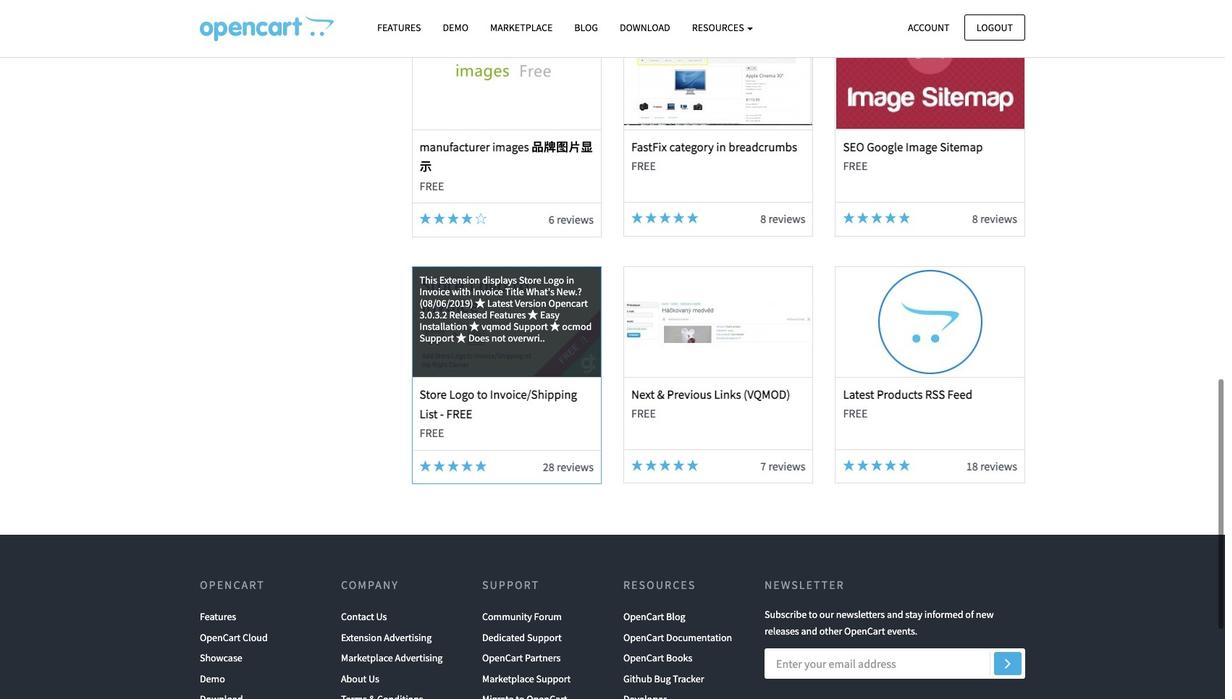 Task type: vqa. For each thing, say whether or not it's contained in the screenshot.
Advertising within 'link'
yes



Task type: describe. For each thing, give the bounding box(es) containing it.
logo inside this extension displays store logo in invoice with invoice title what's new.? (08/06/2019) ★ latest version opencart 3.0.3.2 released features ★ easy installation ★ vqmod support ★ ocmod support ★ does not overwri..
[[544, 274, 564, 287]]

&
[[657, 387, 665, 403]]

github
[[624, 673, 653, 686]]

free inside seo google image sitemap free
[[844, 159, 868, 173]]

1 horizontal spatial demo link
[[432, 15, 480, 41]]

account
[[908, 21, 950, 34]]

version
[[515, 297, 547, 310]]

showcase link
[[200, 649, 242, 669]]

new
[[976, 609, 994, 622]]

free down list
[[420, 426, 444, 441]]

seo google image sitemap link
[[844, 139, 983, 155]]

does
[[469, 332, 490, 345]]

next
[[632, 387, 655, 403]]

books
[[667, 652, 693, 665]]

new.?
[[557, 285, 582, 298]]

github bug tracker link
[[624, 669, 705, 690]]

blog inside opencart blog link
[[667, 611, 686, 624]]

reviews for next & previous links (vqmod)
[[769, 459, 806, 474]]

features link for demo
[[367, 15, 432, 41]]

(vqmod)
[[744, 387, 791, 403]]

opencart for opencart books
[[624, 652, 665, 665]]

partners
[[525, 652, 561, 665]]

to inside 'store logo to invoice/shipping list - free free'
[[477, 387, 488, 403]]

28 reviews
[[543, 460, 594, 474]]

newsletters
[[836, 609, 885, 622]]

opencart product feeds image
[[200, 15, 334, 41]]

latest products rss feed link
[[844, 387, 973, 403]]

showcase
[[200, 652, 242, 665]]

in inside fastfix category in breadcrumbs free
[[717, 139, 726, 155]]

released
[[450, 308, 488, 321]]

tracker
[[673, 673, 705, 686]]

community
[[482, 611, 532, 624]]

features for opencart cloud
[[200, 611, 236, 624]]

manufacturer images 品牌图片显 示 link
[[420, 139, 593, 175]]

opencart
[[549, 297, 588, 310]]

contact us
[[341, 611, 387, 624]]

latest products rss feed image
[[836, 267, 1025, 377]]

category
[[670, 139, 714, 155]]

-
[[440, 406, 444, 422]]

google
[[867, 139, 904, 155]]

1 and up from the top
[[269, 10, 305, 25]]

newsletter
[[765, 578, 845, 593]]

about us
[[341, 673, 380, 686]]

fastfix category in breadcrumbs free
[[632, 139, 798, 173]]

free inside manufacturer images 品牌图片显 示 free
[[420, 179, 444, 193]]

next & previous links (vqmod) link
[[632, 387, 791, 403]]

products
[[877, 387, 923, 403]]

forum
[[534, 611, 562, 624]]

reviews for latest products rss feed
[[981, 459, 1018, 474]]

support down partners
[[536, 673, 571, 686]]

1 vertical spatial demo
[[200, 673, 225, 686]]

community forum link
[[482, 607, 562, 628]]

1 and up link from the top
[[200, 10, 305, 25]]

3.0.3.2
[[420, 308, 448, 321]]

marketplace for marketplace advertising
[[341, 652, 393, 665]]

Enter your email address text field
[[765, 649, 1026, 679]]

opencart for opencart cloud
[[200, 632, 241, 645]]

opencart cloud link
[[200, 628, 268, 649]]

0 horizontal spatial extension
[[341, 632, 382, 645]]

28
[[543, 460, 555, 474]]

marketplace link
[[480, 15, 564, 41]]

us for about us
[[369, 673, 380, 686]]

features link for opencart cloud
[[200, 607, 236, 628]]

18 reviews
[[967, 459, 1018, 474]]

品牌图片显
[[532, 139, 593, 155]]

features for demo
[[377, 21, 421, 34]]

up for 2nd and up link
[[292, 36, 305, 50]]

of
[[966, 609, 974, 622]]

opencart cloud
[[200, 632, 268, 645]]

us for contact us
[[376, 611, 387, 624]]

events.
[[888, 625, 918, 638]]

support down 3.0.3.2
[[420, 332, 454, 345]]

opencart for opencart blog
[[624, 611, 665, 624]]

company
[[341, 578, 399, 593]]

angle right image
[[1005, 655, 1012, 672]]

8 for sitemap
[[973, 212, 978, 226]]

about us link
[[341, 669, 380, 690]]

marketplace advertising
[[341, 652, 443, 665]]

feed
[[948, 387, 973, 403]]

blog link
[[564, 15, 609, 41]]

8 reviews for breadcrumbs
[[761, 212, 806, 226]]

links
[[715, 387, 742, 403]]

★ left ocmod
[[550, 320, 560, 333]]

other
[[820, 625, 843, 638]]

★ left vqmod
[[470, 320, 480, 333]]

free inside next & previous links (vqmod) free
[[632, 406, 656, 421]]

community forum
[[482, 611, 562, 624]]

0 vertical spatial resources
[[692, 21, 746, 34]]

stay
[[906, 609, 923, 622]]

features inside this extension displays store logo in invoice with invoice title what's new.? (08/06/2019) ★ latest version opencart 3.0.3.2 released features ★ easy installation ★ vqmod support ★ ocmod support ★ does not overwri..
[[490, 308, 526, 321]]

latest products rss feed free
[[844, 387, 973, 421]]

8 reviews for sitemap
[[973, 212, 1018, 226]]

reviews for fastfix category in breadcrumbs
[[769, 212, 806, 226]]

list
[[420, 406, 438, 422]]

marketplace support
[[482, 673, 571, 686]]

documentation
[[667, 632, 733, 645]]

store inside 'store logo to invoice/shipping list - free free'
[[420, 387, 447, 403]]

account link
[[896, 14, 962, 40]]

marketplace for marketplace
[[490, 21, 553, 34]]

manufacturer
[[420, 139, 490, 155]]

2 and up link from the top
[[200, 36, 305, 50]]

about
[[341, 673, 367, 686]]

previous
[[667, 387, 712, 403]]

1 vertical spatial demo link
[[200, 669, 225, 690]]

extension advertising link
[[341, 628, 432, 649]]

opencart books link
[[624, 649, 693, 669]]

seo google image sitemap free
[[844, 139, 983, 173]]

image
[[906, 139, 938, 155]]

(08/06/2019)
[[420, 297, 473, 310]]

invoice/shipping
[[490, 387, 577, 403]]

next & previous links (vqmod) free
[[632, 387, 791, 421]]



Task type: locate. For each thing, give the bounding box(es) containing it.
bug
[[655, 673, 671, 686]]

logo inside 'store logo to invoice/shipping list - free free'
[[449, 387, 475, 403]]

opencart documentation
[[624, 632, 733, 645]]

star light o image
[[227, 11, 241, 23], [227, 37, 241, 48], [241, 37, 255, 48], [255, 37, 269, 48], [475, 213, 487, 225]]

what's
[[526, 285, 555, 298]]

0 vertical spatial features
[[377, 21, 421, 34]]

star light image
[[632, 212, 643, 224], [673, 212, 685, 224], [687, 212, 699, 224], [844, 212, 855, 224], [857, 212, 869, 224], [871, 212, 883, 224], [885, 212, 897, 224], [899, 212, 911, 224], [434, 213, 445, 225], [448, 213, 459, 225], [632, 460, 643, 471], [646, 460, 657, 471], [687, 460, 699, 471], [899, 460, 911, 471], [434, 461, 445, 472], [475, 461, 487, 472]]

and up link
[[200, 10, 305, 25], [200, 36, 305, 50]]

store inside this extension displays store logo in invoice with invoice title what's new.? (08/06/2019) ★ latest version opencart 3.0.3.2 released features ★ easy installation ★ vqmod support ★ ocmod support ★ does not overwri..
[[519, 274, 542, 287]]

1 vertical spatial up
[[292, 36, 305, 50]]

extension down 'contact us' "link"
[[341, 632, 382, 645]]

opencart down dedicated
[[482, 652, 523, 665]]

this extension displays store logo in invoice with invoice title what's new.? (08/06/2019) ★ latest version opencart 3.0.3.2 released features ★ easy installation ★ vqmod support ★ ocmod support ★ does not overwri.. link
[[413, 267, 601, 377]]

dedicated
[[482, 632, 525, 645]]

2 and up from the top
[[269, 36, 305, 50]]

7
[[761, 459, 767, 474]]

1 8 from the left
[[761, 212, 767, 226]]

1 vertical spatial in
[[566, 274, 575, 287]]

extension advertising
[[341, 632, 432, 645]]

1 vertical spatial us
[[369, 673, 380, 686]]

8
[[761, 212, 767, 226], [973, 212, 978, 226]]

0 horizontal spatial features
[[200, 611, 236, 624]]

resources
[[692, 21, 746, 34], [624, 578, 696, 593]]

0 vertical spatial extension
[[440, 274, 480, 287]]

1 horizontal spatial in
[[717, 139, 726, 155]]

store
[[519, 274, 542, 287], [420, 387, 447, 403]]

fastfix category in breadcrumbs image
[[625, 20, 813, 130]]

us inside "link"
[[376, 611, 387, 624]]

in inside this extension displays store logo in invoice with invoice title what's new.? (08/06/2019) ★ latest version opencart 3.0.3.2 released features ★ easy installation ★ vqmod support ★ ocmod support ★ does not overwri..
[[566, 274, 575, 287]]

opencart up showcase
[[200, 632, 241, 645]]

opencart for opencart partners
[[482, 652, 523, 665]]

1 vertical spatial blog
[[667, 611, 686, 624]]

1 vertical spatial extension
[[341, 632, 382, 645]]

store logo to invoice/shipping list - free image
[[413, 267, 601, 377]]

dedicated support
[[482, 632, 562, 645]]

free inside fastfix category in breadcrumbs free
[[632, 159, 656, 173]]

latest down displays
[[488, 297, 513, 310]]

to left our
[[809, 609, 818, 622]]

1 vertical spatial marketplace
[[341, 652, 393, 665]]

latest left "products"
[[844, 387, 875, 403]]

marketplace support link
[[482, 669, 571, 690]]

easy
[[540, 308, 560, 321]]

1 horizontal spatial to
[[809, 609, 818, 622]]

features inside features link
[[377, 21, 421, 34]]

invoice up 3.0.3.2
[[420, 285, 450, 298]]

advertising up the marketplace advertising
[[384, 632, 432, 645]]

advertising for extension advertising
[[384, 632, 432, 645]]

releases
[[765, 625, 800, 638]]

0 horizontal spatial store
[[420, 387, 447, 403]]

1 up from the top
[[292, 10, 305, 25]]

1 vertical spatial store
[[420, 387, 447, 403]]

1 horizontal spatial blog
[[667, 611, 686, 624]]

0 horizontal spatial latest
[[488, 297, 513, 310]]

8 reviews
[[761, 212, 806, 226], [973, 212, 1018, 226]]

0 horizontal spatial 8 reviews
[[761, 212, 806, 226]]

0 horizontal spatial logo
[[449, 387, 475, 403]]

star light image
[[200, 11, 214, 23], [214, 11, 227, 23], [200, 37, 214, 48], [646, 212, 657, 224], [660, 212, 671, 224], [420, 213, 431, 225], [462, 213, 473, 225], [660, 460, 671, 471], [673, 460, 685, 471], [844, 460, 855, 471], [857, 460, 869, 471], [871, 460, 883, 471], [885, 460, 897, 471], [420, 461, 431, 472], [448, 461, 459, 472], [462, 461, 473, 472]]

opencart blog link
[[624, 607, 686, 628]]

0 vertical spatial to
[[477, 387, 488, 403]]

and up
[[269, 10, 305, 25], [269, 36, 305, 50]]

logo
[[544, 274, 564, 287], [449, 387, 475, 403]]

0 horizontal spatial blog
[[575, 21, 598, 34]]

free inside latest products rss feed free
[[844, 406, 868, 421]]

0 vertical spatial demo link
[[432, 15, 480, 41]]

sitemap
[[940, 139, 983, 155]]

1 horizontal spatial invoice
[[473, 285, 503, 298]]

marketplace
[[490, 21, 553, 34], [341, 652, 393, 665], [482, 673, 534, 686]]

2 invoice from the left
[[473, 285, 503, 298]]

manufacturer images 品牌图片显 示 free
[[420, 139, 593, 193]]

2 vertical spatial marketplace
[[482, 673, 534, 686]]

to inside the subscribe to our newsletters and stay informed of new releases and other opencart events.
[[809, 609, 818, 622]]

opencart up opencart documentation
[[624, 611, 665, 624]]

0 vertical spatial logo
[[544, 274, 564, 287]]

vqmod
[[482, 320, 512, 333]]

2 vertical spatial features
[[200, 611, 236, 624]]

0 vertical spatial features link
[[367, 15, 432, 41]]

0 horizontal spatial features link
[[200, 607, 236, 628]]

extension inside this extension displays store logo in invoice with invoice title what's new.? (08/06/2019) ★ latest version opencart 3.0.3.2 released features ★ easy installation ★ vqmod support ★ ocmod support ★ does not overwri..
[[440, 274, 480, 287]]

demo down showcase link
[[200, 673, 225, 686]]

opencart for opencart documentation
[[624, 632, 665, 645]]

1 horizontal spatial 8
[[973, 212, 978, 226]]

contact us link
[[341, 607, 387, 628]]

features link
[[367, 15, 432, 41], [200, 607, 236, 628]]

1 vertical spatial and up
[[269, 36, 305, 50]]

advertising for marketplace advertising
[[395, 652, 443, 665]]

support
[[514, 320, 548, 333], [420, 332, 454, 345], [482, 578, 540, 593], [527, 632, 562, 645], [536, 673, 571, 686]]

1 vertical spatial logo
[[449, 387, 475, 403]]

resources link
[[681, 15, 765, 41]]

in right category
[[717, 139, 726, 155]]

0 vertical spatial latest
[[488, 297, 513, 310]]

free down the seo
[[844, 159, 868, 173]]

0 vertical spatial advertising
[[384, 632, 432, 645]]

2 8 from the left
[[973, 212, 978, 226]]

opencart up 'github'
[[624, 652, 665, 665]]

marketplace up about us
[[341, 652, 393, 665]]

logo up opencart
[[544, 274, 564, 287]]

opencart books
[[624, 652, 693, 665]]

invoice right with
[[473, 285, 503, 298]]

download
[[620, 21, 671, 34]]

marketplace down the opencart partners link at the left of page
[[482, 673, 534, 686]]

latest
[[488, 297, 513, 310], [844, 387, 875, 403]]

1 vertical spatial features
[[490, 308, 526, 321]]

subscribe to our newsletters and stay informed of new releases and other opencart events.
[[765, 609, 994, 638]]

breadcrumbs
[[729, 139, 798, 155]]

free down latest products rss feed link
[[844, 406, 868, 421]]

us
[[376, 611, 387, 624], [369, 673, 380, 686]]

marketplace for marketplace support
[[482, 673, 534, 686]]

free down next on the right of page
[[632, 406, 656, 421]]

opencart down newsletters
[[845, 625, 886, 638]]

subscribe
[[765, 609, 807, 622]]

next & previous links (vqmod) image
[[625, 267, 813, 377]]

0 horizontal spatial in
[[566, 274, 575, 287]]

blog left download
[[575, 21, 598, 34]]

0 vertical spatial in
[[717, 139, 726, 155]]

opencart up opencart cloud
[[200, 578, 265, 593]]

1 horizontal spatial latest
[[844, 387, 875, 403]]

0 horizontal spatial to
[[477, 387, 488, 403]]

in up opencart
[[566, 274, 575, 287]]

1 horizontal spatial extension
[[440, 274, 480, 287]]

up for first and up link
[[292, 10, 305, 25]]

latest inside this extension displays store logo in invoice with invoice title what's new.? (08/06/2019) ★ latest version opencart 3.0.3.2 released features ★ easy installation ★ vqmod support ★ ocmod support ★ does not overwri..
[[488, 297, 513, 310]]

blog up opencart documentation
[[667, 611, 686, 624]]

★ right with
[[475, 297, 486, 310]]

cloud
[[243, 632, 268, 645]]

demo
[[443, 21, 469, 34], [200, 673, 225, 686]]

this extension displays store logo in invoice with invoice title what's new.? (08/06/2019) ★ latest version opencart 3.0.3.2 released features ★ easy installation ★ vqmod support ★ ocmod support ★ does not overwri..
[[420, 274, 592, 345]]

opencart for opencart
[[200, 578, 265, 593]]

1 8 reviews from the left
[[761, 212, 806, 226]]

6 reviews
[[549, 212, 594, 227]]

rss
[[926, 387, 946, 403]]

free down "fastfix"
[[632, 159, 656, 173]]

0 horizontal spatial invoice
[[420, 285, 450, 298]]

store logo to invoice/shipping list - free free
[[420, 387, 577, 441]]

extension up (08/06/2019)
[[440, 274, 480, 287]]

★ left does
[[456, 332, 467, 345]]

0 vertical spatial and up
[[269, 10, 305, 25]]

1 vertical spatial resources
[[624, 578, 696, 593]]

us up extension advertising at the left of page
[[376, 611, 387, 624]]

2 horizontal spatial features
[[490, 308, 526, 321]]

us right about
[[369, 673, 380, 686]]

0 vertical spatial demo
[[443, 21, 469, 34]]

advertising down extension advertising link
[[395, 652, 443, 665]]

with
[[452, 285, 471, 298]]

contact
[[341, 611, 374, 624]]

free right - at the left bottom of page
[[447, 406, 473, 422]]

demo link
[[432, 15, 480, 41], [200, 669, 225, 690]]

1 horizontal spatial logo
[[544, 274, 564, 287]]

store up version
[[519, 274, 542, 287]]

logout
[[977, 21, 1013, 34]]

demo left marketplace link
[[443, 21, 469, 34]]

fastfix category in breadcrumbs link
[[632, 139, 798, 155]]

free down 示
[[420, 179, 444, 193]]

installation
[[420, 320, 468, 333]]

0 vertical spatial and up link
[[200, 10, 305, 25]]

images
[[493, 139, 529, 155]]

opencart inside the subscribe to our newsletters and stay informed of new releases and other opencart events.
[[845, 625, 886, 638]]

latest inside latest products rss feed free
[[844, 387, 875, 403]]

invoice
[[420, 285, 450, 298], [473, 285, 503, 298]]

0 horizontal spatial 8
[[761, 212, 767, 226]]

1 vertical spatial to
[[809, 609, 818, 622]]

opencart partners
[[482, 652, 561, 665]]

seo google image sitemap image
[[836, 20, 1025, 130]]

6
[[549, 212, 555, 227]]

7 reviews
[[761, 459, 806, 474]]

opencart down opencart blog link
[[624, 632, 665, 645]]

free
[[632, 159, 656, 173], [844, 159, 868, 173], [420, 179, 444, 193], [447, 406, 473, 422], [632, 406, 656, 421], [844, 406, 868, 421], [420, 426, 444, 441]]

8 for breadcrumbs
[[761, 212, 767, 226]]

and
[[271, 10, 290, 25], [271, 36, 290, 50], [887, 609, 904, 622], [802, 625, 818, 638]]

to left invoice/shipping
[[477, 387, 488, 403]]

fastfix
[[632, 139, 667, 155]]

0 vertical spatial store
[[519, 274, 542, 287]]

0 vertical spatial marketplace
[[490, 21, 553, 34]]

support up partners
[[527, 632, 562, 645]]

github bug tracker
[[624, 673, 705, 686]]

1 vertical spatial latest
[[844, 387, 875, 403]]

opencart blog
[[624, 611, 686, 624]]

1 vertical spatial features link
[[200, 607, 236, 628]]

to
[[477, 387, 488, 403], [809, 609, 818, 622]]

ocmod
[[562, 320, 592, 333]]

0 horizontal spatial demo
[[200, 673, 225, 686]]

示
[[420, 159, 432, 175]]

blog inside blog link
[[575, 21, 598, 34]]

reviews for seo google image sitemap
[[981, 212, 1018, 226]]

star light o image
[[241, 11, 255, 23], [255, 11, 269, 23], [214, 37, 227, 48]]

displays
[[483, 274, 517, 287]]

marketplace left blog link
[[490, 21, 553, 34]]

1 horizontal spatial 8 reviews
[[973, 212, 1018, 226]]

★ left easy
[[528, 308, 538, 321]]

logo down does
[[449, 387, 475, 403]]

title
[[505, 285, 524, 298]]

1 invoice from the left
[[420, 285, 450, 298]]

download link
[[609, 15, 681, 41]]

not
[[492, 332, 506, 345]]

0 vertical spatial us
[[376, 611, 387, 624]]

opencart documentation link
[[624, 628, 733, 649]]

manufacturer images 品牌图片显示 image
[[413, 20, 601, 130]]

0 vertical spatial up
[[292, 10, 305, 25]]

opencart partners link
[[482, 649, 561, 669]]

store up list
[[420, 387, 447, 403]]

1 vertical spatial advertising
[[395, 652, 443, 665]]

support up community
[[482, 578, 540, 593]]

1 horizontal spatial demo
[[443, 21, 469, 34]]

1 horizontal spatial features
[[377, 21, 421, 34]]

2 up from the top
[[292, 36, 305, 50]]

store logo to invoice/shipping list - free link
[[420, 387, 577, 422]]

this
[[420, 274, 438, 287]]

0 horizontal spatial demo link
[[200, 669, 225, 690]]

reviews for store logo to invoice/shipping list - free
[[557, 460, 594, 474]]

1 horizontal spatial features link
[[367, 15, 432, 41]]

0 vertical spatial blog
[[575, 21, 598, 34]]

1 vertical spatial and up link
[[200, 36, 305, 50]]

reviews for manufacturer images 品牌图片显 示
[[557, 212, 594, 227]]

our
[[820, 609, 834, 622]]

support down version
[[514, 320, 548, 333]]

2 8 reviews from the left
[[973, 212, 1018, 226]]

1 horizontal spatial store
[[519, 274, 542, 287]]



